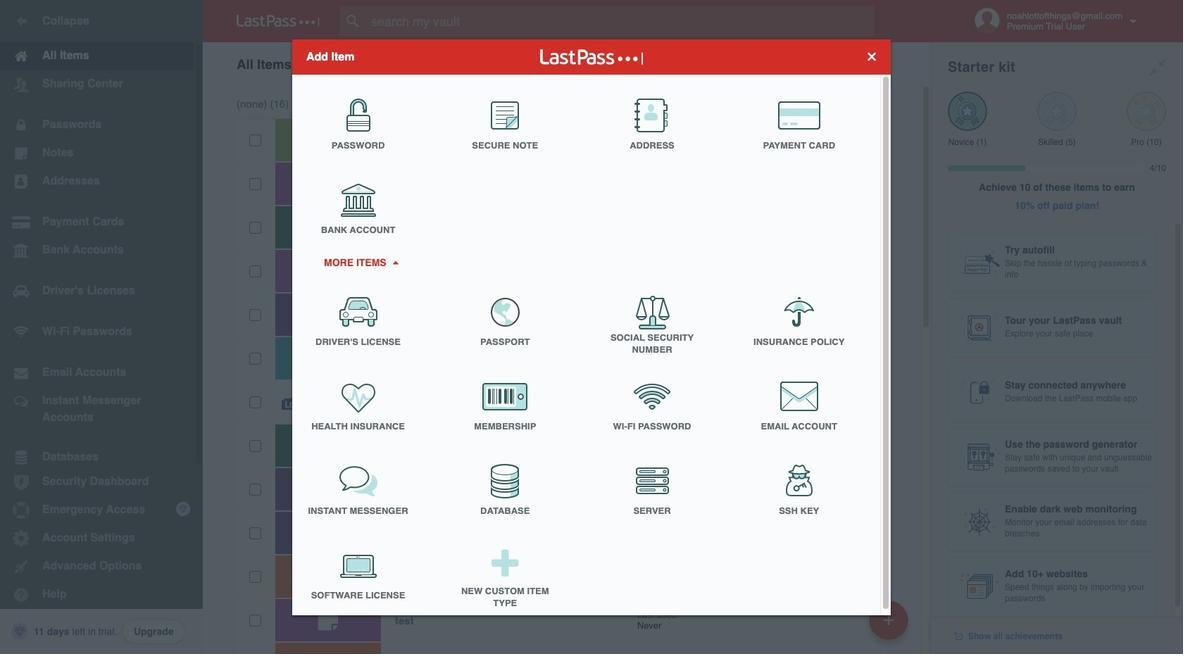 Task type: vqa. For each thing, say whether or not it's contained in the screenshot.
LASTPASS image
yes



Task type: locate. For each thing, give the bounding box(es) containing it.
vault options navigation
[[203, 42, 932, 85]]

new item image
[[884, 616, 894, 625]]

caret right image
[[391, 261, 400, 264]]

lastpass image
[[237, 15, 320, 27]]

new item navigation
[[865, 597, 918, 655]]

dialog
[[292, 39, 891, 620]]

main navigation navigation
[[0, 0, 203, 655]]



Task type: describe. For each thing, give the bounding box(es) containing it.
search my vault text field
[[340, 6, 903, 37]]

Search search field
[[340, 6, 903, 37]]



